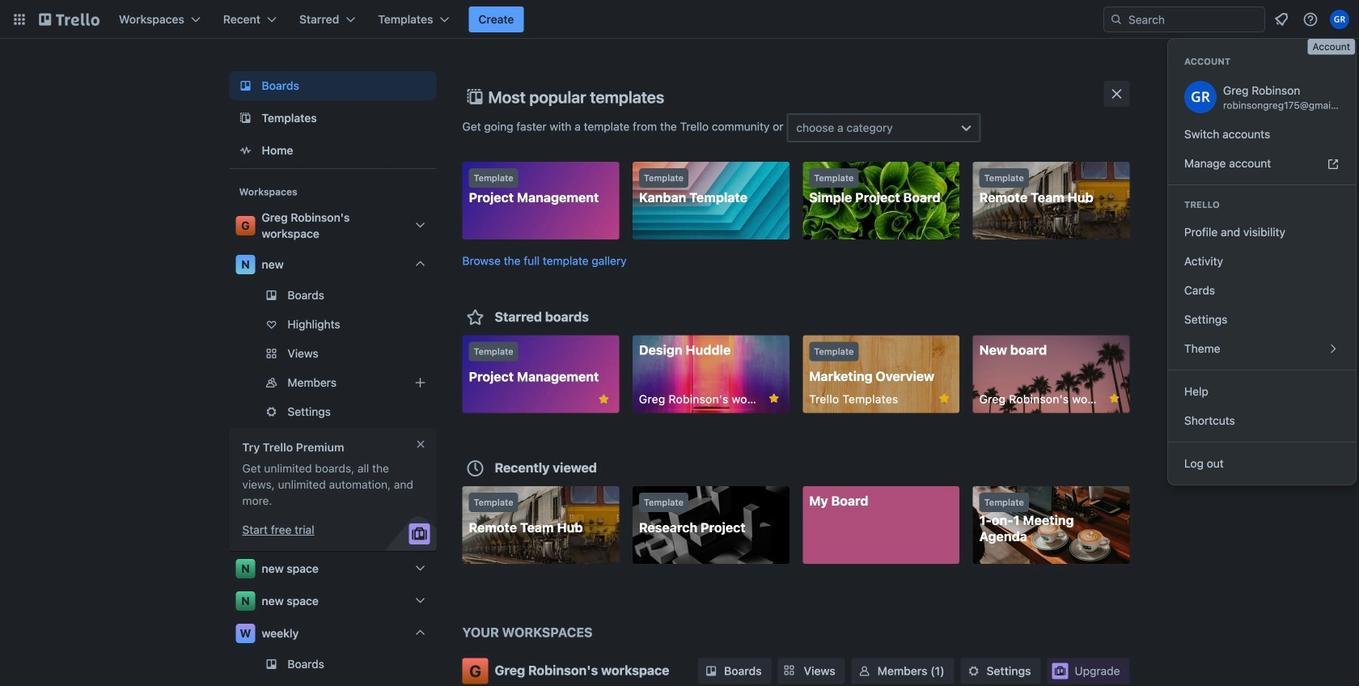 Task type: describe. For each thing, give the bounding box(es) containing it.
home image
[[236, 141, 255, 160]]

click to unstar this board. it will be removed from your starred list. image
[[937, 391, 952, 406]]

template board image
[[236, 108, 255, 128]]

search image
[[1110, 13, 1123, 26]]

sm image
[[966, 663, 982, 679]]

0 notifications image
[[1272, 10, 1292, 29]]

0 horizontal spatial click to unstar this board. it will be removed from your starred list. image
[[597, 392, 611, 407]]

open information menu image
[[1303, 11, 1319, 28]]

board image
[[236, 76, 255, 96]]

back to home image
[[39, 6, 100, 32]]



Task type: vqa. For each thing, say whether or not it's contained in the screenshot.
workspace navigation collapse icon
no



Task type: locate. For each thing, give the bounding box(es) containing it.
Search field
[[1104, 6, 1266, 32]]

click to unstar this board. it will be removed from your starred list. image
[[767, 391, 782, 406], [597, 392, 611, 407]]

add image
[[411, 373, 430, 393]]

0 horizontal spatial sm image
[[703, 663, 720, 679]]

greg robinson (gregrobinson96) image
[[1331, 10, 1350, 29]]

primary element
[[0, 0, 1360, 39]]

sm image
[[703, 663, 720, 679], [857, 663, 873, 679]]

1 horizontal spatial sm image
[[857, 663, 873, 679]]

1 sm image from the left
[[703, 663, 720, 679]]

tooltip
[[1308, 39, 1356, 55]]

1 horizontal spatial click to unstar this board. it will be removed from your starred list. image
[[767, 391, 782, 406]]

2 sm image from the left
[[857, 663, 873, 679]]

greg robinson (gregrobinson96) image
[[1185, 81, 1217, 113]]



